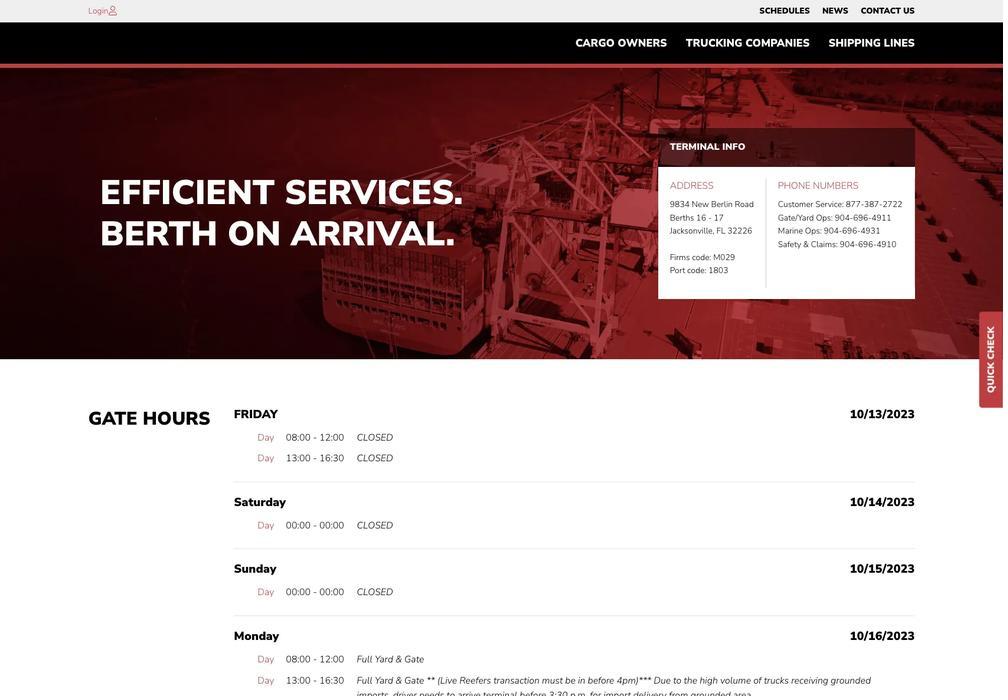 Task type: describe. For each thing, give the bounding box(es) containing it.
(live
[[437, 675, 457, 688]]

terminal info
[[670, 141, 746, 154]]

high
[[700, 675, 718, 688]]

16:30 for friday
[[319, 452, 344, 465]]

full yard & gate
[[357, 654, 424, 667]]

us
[[903, 5, 915, 17]]

& for full yard & gate
[[396, 654, 402, 667]]

08:00 for friday
[[286, 431, 311, 444]]

hours
[[143, 407, 210, 431]]

claims:
[[811, 239, 838, 250]]

9834 new berlin road berths 16 - 17 jacksonville, fl 32226
[[670, 199, 754, 237]]

full for full yard & gate ** (live reefers transaction must be in before 4pm)*** due to the high volume of trucks receiving grounded imports, driver needs to arrive terminal before 3:30 p.m. for import delivery from grounded area.
[[357, 675, 372, 688]]

delivery
[[633, 690, 667, 697]]

day for friday
[[258, 431, 274, 444]]

full yard & gate ** (live reefers transaction must be in before 4pm)*** due to the high volume of trucks receiving grounded imports, driver needs to arrive terminal before 3:30 p.m. for import delivery from grounded area.
[[357, 675, 871, 697]]

10/13/2023
[[850, 407, 915, 423]]

monday
[[234, 629, 279, 645]]

due
[[654, 675, 671, 688]]

import
[[604, 690, 631, 697]]

address
[[670, 179, 714, 192]]

day for saturday
[[258, 519, 274, 532]]

2 vertical spatial 904-
[[840, 239, 858, 250]]

shipping
[[829, 36, 881, 50]]

owners
[[618, 36, 667, 50]]

road
[[735, 199, 754, 210]]

08:00 - 12:00 for friday
[[286, 431, 344, 444]]

reefers
[[459, 675, 491, 688]]

1 vertical spatial 904-
[[824, 226, 842, 237]]

new
[[692, 199, 709, 210]]

needs
[[419, 690, 444, 697]]

4910
[[877, 239, 896, 250]]

16
[[696, 212, 706, 224]]

transaction
[[494, 675, 540, 688]]

phone numbers
[[778, 179, 859, 192]]

check
[[985, 327, 998, 360]]

schedules link
[[760, 3, 810, 19]]

contact us
[[861, 5, 915, 17]]

387-
[[864, 199, 883, 210]]

trucking companies
[[686, 36, 810, 50]]

friday
[[234, 407, 278, 423]]

numbers
[[813, 179, 859, 192]]

menu bar containing schedules
[[753, 3, 921, 19]]

menu bar containing cargo owners
[[566, 31, 924, 55]]

from
[[669, 690, 688, 697]]

13:00 for monday
[[286, 675, 311, 688]]

9834
[[670, 199, 690, 210]]

saturday
[[234, 495, 286, 511]]

firms
[[670, 252, 690, 263]]

00:00 - 00:00 for saturday
[[286, 519, 344, 532]]

877-
[[846, 199, 864, 210]]

service:
[[815, 199, 844, 210]]

13:00 - 16:30 for monday
[[286, 675, 344, 688]]

for
[[590, 690, 601, 697]]

0 vertical spatial 904-
[[835, 212, 853, 224]]

closed for friday
[[357, 431, 393, 444]]

quick
[[985, 363, 998, 393]]

jacksonville,
[[670, 226, 714, 237]]

arrival.
[[291, 211, 455, 257]]

quick check link
[[980, 312, 1003, 408]]

firms code:  m029 port code:  1803
[[670, 252, 735, 277]]

10/16/2023
[[850, 629, 915, 645]]

efficient services. berth on arrival.
[[100, 170, 463, 257]]

yard for full yard & gate
[[375, 654, 393, 667]]

& for full yard & gate ** (live reefers transaction must be in before 4pm)*** due to the high volume of trucks receiving grounded imports, driver needs to arrive terminal before 3:30 p.m. for import delivery from grounded area.
[[396, 675, 402, 688]]

terminal
[[483, 690, 517, 697]]

10/14/2023
[[850, 495, 915, 511]]

0 vertical spatial 696-
[[853, 212, 872, 224]]

gate hours
[[88, 407, 210, 431]]

receiving
[[791, 675, 828, 688]]

- inside 9834 new berlin road berths 16 - 17 jacksonville, fl 32226
[[708, 212, 712, 224]]

12:00 for friday
[[319, 431, 344, 444]]

4911
[[872, 212, 892, 224]]

contact us link
[[861, 3, 915, 19]]

news link
[[822, 3, 848, 19]]

m029
[[713, 252, 735, 263]]

1 vertical spatial ops:
[[805, 226, 822, 237]]

3:30
[[549, 690, 568, 697]]

0 vertical spatial code:
[[692, 252, 711, 263]]

services.
[[284, 170, 463, 216]]

contact
[[861, 5, 901, 17]]

marine
[[778, 226, 803, 237]]

32226
[[728, 226, 752, 237]]

**
[[427, 675, 435, 688]]

13:00 for friday
[[286, 452, 311, 465]]

08:00 - 12:00 for monday
[[286, 654, 344, 667]]

day for sunday
[[258, 587, 274, 600]]

login
[[88, 5, 108, 17]]

in
[[578, 675, 585, 688]]



Task type: locate. For each thing, give the bounding box(es) containing it.
berth
[[100, 211, 218, 257]]

1 horizontal spatial to
[[673, 675, 682, 688]]

2 full from the top
[[357, 675, 372, 688]]

0 vertical spatial 13:00 - 16:30
[[286, 452, 344, 465]]

closed for sunday
[[357, 587, 393, 600]]

yard inside full yard & gate ** (live reefers transaction must be in before 4pm)*** due to the high volume of trucks receiving grounded imports, driver needs to arrive terminal before 3:30 p.m. for import delivery from grounded area.
[[375, 675, 393, 688]]

news
[[822, 5, 848, 17]]

0 vertical spatial 08:00
[[286, 431, 311, 444]]

6 day from the top
[[258, 675, 274, 688]]

p.m.
[[570, 690, 588, 697]]

3 closed from the top
[[357, 519, 393, 532]]

menu bar down schedules link
[[566, 31, 924, 55]]

gate for 08:00 - 12:00
[[404, 654, 424, 667]]

1 vertical spatial 00:00 - 00:00
[[286, 587, 344, 600]]

2 day from the top
[[258, 452, 274, 465]]

safety
[[778, 239, 801, 250]]

customer service: 877-387-2722 gate/yard ops: 904-696-4911 marine ops: 904-696-4931 safety & claims: 904-696-4910
[[778, 199, 903, 250]]

0 vertical spatial before
[[588, 675, 614, 688]]

2 13:00 from the top
[[286, 675, 311, 688]]

0 vertical spatial &
[[803, 239, 809, 250]]

imports,
[[357, 690, 391, 697]]

0 vertical spatial 08:00 - 12:00
[[286, 431, 344, 444]]

2 vertical spatial &
[[396, 675, 402, 688]]

2 08:00 - 12:00 from the top
[[286, 654, 344, 667]]

fl
[[717, 226, 725, 237]]

lines
[[884, 36, 915, 50]]

696-
[[853, 212, 872, 224], [842, 226, 861, 237], [858, 239, 877, 250]]

0 vertical spatial menu bar
[[753, 3, 921, 19]]

1 vertical spatial menu bar
[[566, 31, 924, 55]]

2 16:30 from the top
[[319, 675, 344, 688]]

0 vertical spatial yard
[[375, 654, 393, 667]]

volume
[[720, 675, 751, 688]]

0 vertical spatial 13:00
[[286, 452, 311, 465]]

berths
[[670, 212, 694, 224]]

5 day from the top
[[258, 654, 274, 667]]

2 vertical spatial gate
[[404, 675, 424, 688]]

login link
[[88, 5, 108, 17]]

0 horizontal spatial to
[[447, 690, 455, 697]]

shipping lines link
[[819, 31, 924, 55]]

day for monday
[[258, 654, 274, 667]]

of
[[753, 675, 762, 688]]

2 vertical spatial 696-
[[858, 239, 877, 250]]

00:00
[[286, 519, 311, 532], [319, 519, 344, 532], [286, 587, 311, 600], [319, 587, 344, 600]]

must
[[542, 675, 563, 688]]

4pm)***
[[617, 675, 651, 688]]

1 horizontal spatial grounded
[[831, 675, 871, 688]]

code: up 1803
[[692, 252, 711, 263]]

info
[[722, 141, 746, 154]]

1 vertical spatial 696-
[[842, 226, 861, 237]]

1 vertical spatial 16:30
[[319, 675, 344, 688]]

berlin
[[711, 199, 733, 210]]

quick check
[[985, 327, 998, 393]]

0 horizontal spatial grounded
[[691, 690, 731, 697]]

phone
[[778, 179, 811, 192]]

ops: up claims:
[[805, 226, 822, 237]]

13:00
[[286, 452, 311, 465], [286, 675, 311, 688]]

0 vertical spatial gate
[[88, 407, 137, 431]]

before
[[588, 675, 614, 688], [520, 690, 546, 697]]

1 yard from the top
[[375, 654, 393, 667]]

16:30
[[319, 452, 344, 465], [319, 675, 344, 688]]

to down "(live"
[[447, 690, 455, 697]]

1 00:00 - 00:00 from the top
[[286, 519, 344, 532]]

1 full from the top
[[357, 654, 372, 667]]

grounded
[[831, 675, 871, 688], [691, 690, 731, 697]]

terminal
[[670, 141, 720, 154]]

customer
[[778, 199, 813, 210]]

cargo owners link
[[566, 31, 677, 55]]

2 08:00 from the top
[[286, 654, 311, 667]]

ops:
[[816, 212, 833, 224], [805, 226, 822, 237]]

904-
[[835, 212, 853, 224], [824, 226, 842, 237], [840, 239, 858, 250]]

yard for full yard & gate ** (live reefers transaction must be in before 4pm)*** due to the high volume of trucks receiving grounded imports, driver needs to arrive terminal before 3:30 p.m. for import delivery from grounded area.
[[375, 675, 393, 688]]

grounded down high
[[691, 690, 731, 697]]

2 closed from the top
[[357, 452, 393, 465]]

1 13:00 from the top
[[286, 452, 311, 465]]

904- down 877-
[[835, 212, 853, 224]]

2 13:00 - 16:30 from the top
[[286, 675, 344, 688]]

12:00 for monday
[[319, 654, 344, 667]]

2 12:00 from the top
[[319, 654, 344, 667]]

1 vertical spatial yard
[[375, 675, 393, 688]]

on
[[227, 211, 281, 257]]

1 vertical spatial gate
[[404, 654, 424, 667]]

16:30 for monday
[[319, 675, 344, 688]]

& inside full yard & gate ** (live reefers transaction must be in before 4pm)*** due to the high volume of trucks receiving grounded imports, driver needs to arrive terminal before 3:30 p.m. for import delivery from grounded area.
[[396, 675, 402, 688]]

port
[[670, 265, 685, 277]]

00:00 - 00:00
[[286, 519, 344, 532], [286, 587, 344, 600]]

menu bar up shipping
[[753, 3, 921, 19]]

sunday
[[234, 562, 276, 578]]

1 vertical spatial to
[[447, 690, 455, 697]]

trucks
[[764, 675, 789, 688]]

1 vertical spatial full
[[357, 675, 372, 688]]

full inside full yard & gate ** (live reefers transaction must be in before 4pm)*** due to the high volume of trucks receiving grounded imports, driver needs to arrive terminal before 3:30 p.m. for import delivery from grounded area.
[[357, 675, 372, 688]]

to
[[673, 675, 682, 688], [447, 690, 455, 697]]

1 closed from the top
[[357, 431, 393, 444]]

user image
[[108, 6, 117, 15]]

0 vertical spatial to
[[673, 675, 682, 688]]

13:00 - 16:30 for friday
[[286, 452, 344, 465]]

ops: down "service:"
[[816, 212, 833, 224]]

1 vertical spatial before
[[520, 690, 546, 697]]

00:00 - 00:00 for sunday
[[286, 587, 344, 600]]

2 00:00 - 00:00 from the top
[[286, 587, 344, 600]]

08:00
[[286, 431, 311, 444], [286, 654, 311, 667]]

before down the transaction
[[520, 690, 546, 697]]

cargo owners
[[575, 36, 667, 50]]

gate for 13:00 - 16:30
[[404, 675, 424, 688]]

trucking companies link
[[677, 31, 819, 55]]

1 08:00 from the top
[[286, 431, 311, 444]]

3 day from the top
[[258, 519, 274, 532]]

17
[[714, 212, 724, 224]]

10/15/2023
[[850, 562, 915, 578]]

1 vertical spatial 12:00
[[319, 654, 344, 667]]

the
[[684, 675, 697, 688]]

companies
[[746, 36, 810, 50]]

menu bar
[[753, 3, 921, 19], [566, 31, 924, 55]]

-
[[708, 212, 712, 224], [313, 431, 317, 444], [313, 452, 317, 465], [313, 519, 317, 532], [313, 587, 317, 600], [313, 654, 317, 667], [313, 675, 317, 688]]

0 vertical spatial ops:
[[816, 212, 833, 224]]

1 vertical spatial 08:00 - 12:00
[[286, 654, 344, 667]]

schedules
[[760, 5, 810, 17]]

1 vertical spatial &
[[396, 654, 402, 667]]

4 day from the top
[[258, 587, 274, 600]]

1 vertical spatial code:
[[687, 265, 707, 277]]

full
[[357, 654, 372, 667], [357, 675, 372, 688]]

2 yard from the top
[[375, 675, 393, 688]]

1 vertical spatial 13:00
[[286, 675, 311, 688]]

code: right port
[[687, 265, 707, 277]]

1 vertical spatial 13:00 - 16:30
[[286, 675, 344, 688]]

be
[[565, 675, 576, 688]]

1 vertical spatial 08:00
[[286, 654, 311, 667]]

closed for saturday
[[357, 519, 393, 532]]

trucking
[[686, 36, 743, 50]]

&
[[803, 239, 809, 250], [396, 654, 402, 667], [396, 675, 402, 688]]

arrive
[[457, 690, 481, 697]]

before up the for
[[588, 675, 614, 688]]

904- up claims:
[[824, 226, 842, 237]]

0 vertical spatial 00:00 - 00:00
[[286, 519, 344, 532]]

gate inside full yard & gate ** (live reefers transaction must be in before 4pm)*** due to the high volume of trucks receiving grounded imports, driver needs to arrive terminal before 3:30 p.m. for import delivery from grounded area.
[[404, 675, 424, 688]]

0 vertical spatial 12:00
[[319, 431, 344, 444]]

0 horizontal spatial before
[[520, 690, 546, 697]]

gate/yard
[[778, 212, 814, 224]]

13:00 - 16:30
[[286, 452, 344, 465], [286, 675, 344, 688]]

1 vertical spatial grounded
[[691, 690, 731, 697]]

4931
[[861, 226, 881, 237]]

area.
[[733, 690, 753, 697]]

0 vertical spatial grounded
[[831, 675, 871, 688]]

1803
[[709, 265, 728, 277]]

4 closed from the top
[[357, 587, 393, 600]]

1 08:00 - 12:00 from the top
[[286, 431, 344, 444]]

1 16:30 from the top
[[319, 452, 344, 465]]

driver
[[393, 690, 417, 697]]

full for full yard & gate
[[357, 654, 372, 667]]

0 vertical spatial 16:30
[[319, 452, 344, 465]]

cargo
[[575, 36, 615, 50]]

1 12:00 from the top
[[319, 431, 344, 444]]

904- right claims:
[[840, 239, 858, 250]]

1 horizontal spatial before
[[588, 675, 614, 688]]

to up from
[[673, 675, 682, 688]]

08:00 for monday
[[286, 654, 311, 667]]

& inside customer service: 877-387-2722 gate/yard ops: 904-696-4911 marine ops: 904-696-4931 safety & claims: 904-696-4910
[[803, 239, 809, 250]]

shipping lines
[[829, 36, 915, 50]]

0 vertical spatial full
[[357, 654, 372, 667]]

day
[[258, 431, 274, 444], [258, 452, 274, 465], [258, 519, 274, 532], [258, 587, 274, 600], [258, 654, 274, 667], [258, 675, 274, 688]]

grounded right 'receiving'
[[831, 675, 871, 688]]

1 13:00 - 16:30 from the top
[[286, 452, 344, 465]]

efficient
[[100, 170, 275, 216]]

closed
[[357, 431, 393, 444], [357, 452, 393, 465], [357, 519, 393, 532], [357, 587, 393, 600]]

1 day from the top
[[258, 431, 274, 444]]

2722
[[883, 199, 903, 210]]



